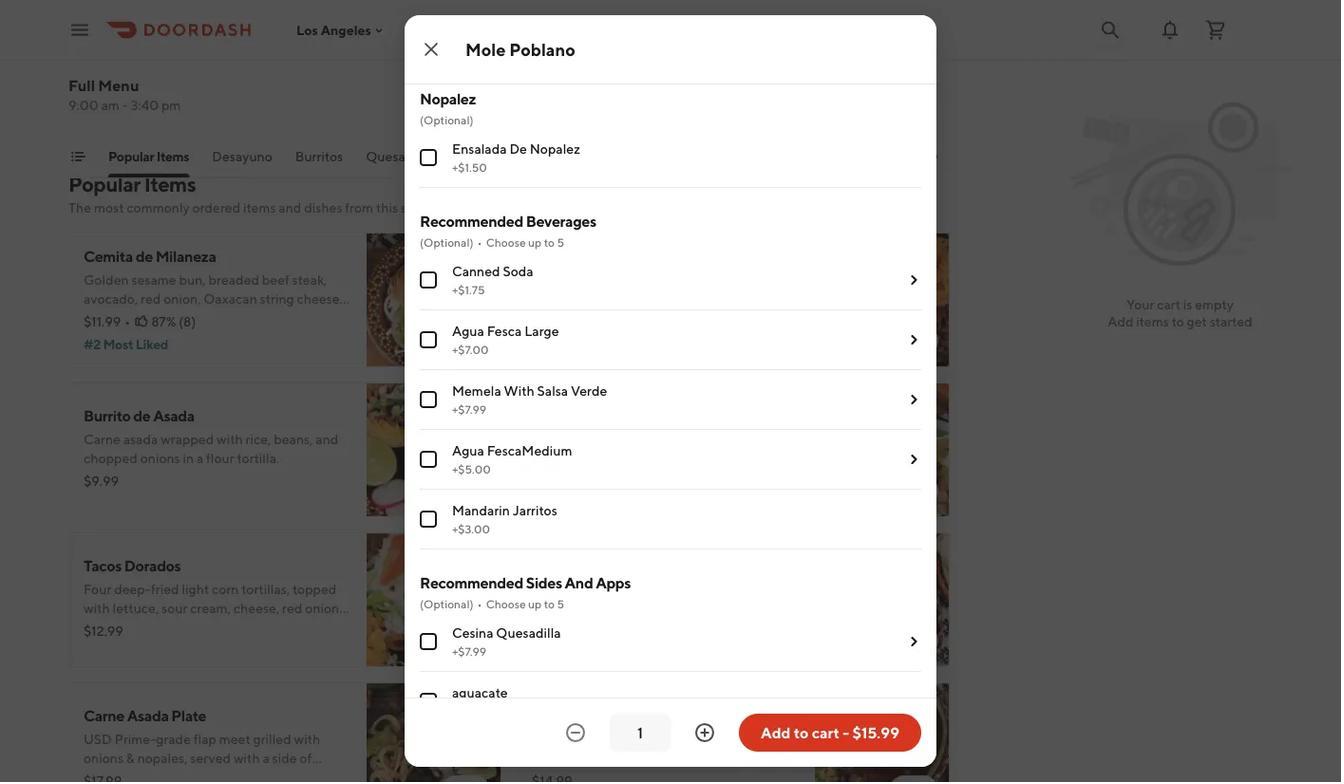 Task type: describe. For each thing, give the bounding box(es) containing it.
close mole poblano image
[[420, 38, 443, 61]]

rice, inside green chilaquiles with eggs fried tortilla chips immersed in green salsa topped with red onion and cheese served with two eggs, rice, and beans.
[[621, 310, 646, 326]]

tortilla inside green chilaquiles with eggs fried tortilla chips immersed in green salsa topped with red onion and cheese served with two eggs, rice, and beans.
[[566, 272, 606, 288]]

cesina quesadilla +$7.99
[[452, 625, 561, 658]]

+$7.99 inside memela with salsa verde +$7.99
[[452, 403, 486, 416]]

and inside costilla de puerco red or green pork short ribs served with rice, beans, and homemade corn tortillas.
[[602, 751, 625, 766]]

add for cemita de milaneza
[[452, 333, 479, 349]]

served inside two chicken legs topped with mole sauce served with rice, beans, and homemade corn tortillas.
[[532, 601, 573, 616]]

los
[[296, 22, 318, 38]]

sour
[[162, 601, 188, 616]]

costilla de puerco image
[[815, 683, 950, 783]]

0 items, open order cart image
[[1204, 19, 1227, 41]]

popular for popular items the most commonly ordered items and dishes from this store
[[68, 172, 140, 197]]

mandarin jarritos +$3.00
[[452, 503, 557, 536]]

string
[[260, 291, 294, 307]]

beans. inside green chilaquiles with eggs fried tortilla chips immersed in green salsa topped with red onion and cheese served with two eggs, rice, and beans.
[[675, 310, 714, 326]]

sauce
[[745, 582, 780, 597]]

aguacate
[[452, 685, 508, 701]]

1 most from the left
[[103, 337, 133, 352]]

agua for agua fesca large
[[452, 323, 484, 339]]

bun,
[[179, 272, 206, 288]]

mole
[[712, 582, 742, 597]]

onion, inside tacos dorados four deep-fried light corn tortillas, topped with lettuce, sour cream, cheese, red onion, and tomato served with rice and beans.
[[305, 601, 342, 616]]

5 inside recommended sides and apps (optional) • choose up to 5
[[557, 597, 564, 611]]

+$1.75
[[452, 283, 485, 296]]

corn inside two chicken legs topped with mole sauce served with rice, beans, and homemade corn tortillas.
[[771, 601, 798, 616]]

and inside homemade corn tortilla with cesina, cheese, beans, nopales, and pico de gallo. $7.99
[[627, 451, 650, 466]]

87%
[[151, 314, 176, 330]]

agua for agua fescamedium
[[452, 443, 484, 459]]

items for popular items the most commonly ordered items and dishes from this store
[[144, 172, 196, 197]]

tacos for tacos
[[459, 149, 494, 164]]

burritos
[[295, 149, 343, 164]]

add inside "button"
[[761, 724, 791, 742]]

+$7.00
[[452, 343, 489, 356]]

soda
[[503, 264, 533, 279]]

full menu 9:00 am - 3:40 pm
[[68, 76, 181, 113]]

chipotle
[[113, 310, 162, 326]]

sandwiches
[[565, 149, 638, 164]]

with down chicken
[[575, 601, 602, 616]]

asada inside burrito de asada carne asada wrapped with rice, beans, and chopped onions in a flour tortilla. $9.99
[[153, 407, 195, 425]]

$15.99 inside "button"
[[852, 724, 899, 742]]

notification bell image
[[1159, 19, 1182, 41]]

menu
[[98, 76, 139, 95]]

and
[[565, 574, 593, 592]]

two
[[532, 582, 557, 597]]

cart inside "button"
[[812, 724, 840, 742]]

popular items
[[108, 149, 189, 164]]

tortillas. inside costilla de puerco red or green pork short ribs served with rice, beans, and homemade corn tortillas.
[[728, 751, 776, 766]]

with up "eggs,"
[[579, 291, 605, 307]]

from
[[345, 200, 373, 216]]

pork
[[615, 732, 643, 747]]

beans, inside two chicken legs topped with mole sauce served with rice, beans, and homemade corn tortillas.
[[632, 601, 672, 616]]

canned soda +$1.75
[[452, 264, 533, 296]]

nopalez group
[[420, 88, 921, 188]]

mole poblano dialog
[[405, 0, 937, 783]]

pm
[[161, 97, 181, 113]]

los angeles
[[296, 22, 371, 38]]

burrito de asada image
[[367, 383, 501, 518]]

and inside two chicken legs topped with mole sauce served with rice, beans, and homemade corn tortillas.
[[674, 601, 697, 616]]

agua fescamedium +$5.00
[[452, 443, 572, 476]]

recommended for recommended beverages
[[420, 212, 523, 230]]

dishes
[[304, 200, 342, 216]]

tacos for tacos dorados four deep-fried light corn tortillas, topped with lettuce, sour cream, cheese, red onion, and tomato served with rice and beans.
[[84, 557, 122, 575]]

canned
[[452, 264, 500, 279]]

to inside recommended sides and apps (optional) • choose up to 5
[[544, 597, 555, 611]]

los angeles button
[[296, 22, 386, 38]]

fesca
[[487, 323, 522, 339]]

desayuno
[[212, 149, 272, 164]]

corn inside homemade corn tortilla with cesina, cheese, beans, nopales, and pico de gallo. $7.99
[[605, 432, 632, 447]]

items for popular items
[[156, 149, 189, 164]]

beans, inside costilla de puerco red or green pork short ribs served with rice, beans, and homemade corn tortillas.
[[560, 751, 599, 766]]

ribs
[[679, 732, 701, 747]]

served inside tacos dorados four deep-fried light corn tortillas, topped with lettuce, sour cream, cheese, red onion, and tomato served with rice and beans.
[[155, 620, 196, 635]]

(optional) inside recommended sides and apps (optional) • choose up to 5
[[420, 597, 474, 611]]

$11.99 #1 most liked
[[532, 314, 614, 352]]

cemita de milaneza golden sesame bun, breaded beef steak, avocado, red onion, oaxacan string cheese, with chipotle sauce.
[[84, 247, 343, 326]]

pico
[[652, 451, 678, 466]]

two
[[561, 310, 584, 326]]

homemade inside two chicken legs topped with mole sauce served with rice, beans, and homemade corn tortillas.
[[700, 601, 768, 616]]

+$5.00
[[452, 463, 491, 476]]

add for burrito de asada
[[452, 483, 479, 499]]

red inside green chilaquiles with eggs fried tortilla chips immersed in green salsa topped with red onion and cheese served with two eggs, rice, and beans.
[[608, 291, 628, 307]]

am
[[101, 97, 120, 113]]

tortas y sandwiches
[[516, 149, 638, 164]]

cesina quesadilla image
[[815, 383, 950, 518]]

topped inside tacos dorados four deep-fried light corn tortillas, topped with lettuce, sour cream, cheese, red onion, and tomato served with rice and beans.
[[293, 582, 337, 597]]

wrapped
[[161, 432, 214, 447]]

most inside $11.99 #1 most liked
[[549, 337, 579, 352]]

memelas
[[888, 149, 943, 164]]

- inside "button"
[[843, 724, 849, 742]]

nopalez inside ensalada de nopalez +$1.50
[[530, 141, 580, 157]]

rice, inside burrito de asada carne asada wrapped with rice, beans, and chopped onions in a flour tortilla. $9.99
[[246, 432, 271, 447]]

lettuce,
[[113, 601, 159, 616]]

green
[[719, 272, 754, 288]]

items inside your cart is empty add items to get started
[[1136, 314, 1169, 330]]

your
[[1126, 297, 1154, 312]]

+$7.99 inside cesina quesadilla +$7.99
[[452, 645, 486, 658]]

nopalez (optional)
[[420, 90, 476, 126]]

tortas
[[516, 149, 553, 164]]

add for green chilaquiles with eggs
[[901, 333, 927, 349]]

cheese, inside homemade corn tortilla with cesina, cheese, beans, nopales, and pico de gallo. $7.99
[[750, 432, 796, 447]]

de for ensalada
[[509, 141, 527, 157]]

two chicken legs topped with mole sauce served with rice, beans, and homemade corn tortillas.
[[532, 582, 798, 635]]

recommended for recommended sides and apps
[[420, 574, 523, 592]]

add item to cart image
[[901, 776, 927, 783]]

- inside full menu 9:00 am - 3:40 pm
[[122, 97, 128, 113]]

with up 'immersed'
[[654, 247, 684, 265]]

add item to cart image
[[452, 776, 479, 783]]

decrease quantity by 1 image
[[564, 722, 587, 745]]

red inside cemita de milaneza golden sesame bun, breaded beef steak, avocado, red onion, oaxacan string cheese, with chipotle sauce.
[[141, 291, 161, 307]]

gallo.
[[699, 451, 731, 466]]

green inside green chilaquiles with eggs fried tortilla chips immersed in green salsa topped with red onion and cheese served with two eggs, rice, and beans.
[[532, 247, 574, 265]]

burrito de asada carne asada wrapped with rice, beans, and chopped onions in a flour tortilla. $9.99
[[84, 407, 338, 489]]

tortas y sandwiches button
[[516, 147, 638, 178]]

with inside burrito de asada carne asada wrapped with rice, beans, and chopped onions in a flour tortilla. $9.99
[[217, 432, 243, 447]]

cesina,
[[706, 432, 747, 447]]

fescamedium
[[487, 443, 572, 459]]

(8)
[[179, 314, 196, 330]]

costilla
[[532, 707, 583, 725]]

chilaquiles
[[577, 247, 651, 265]]

tortilla inside homemade corn tortilla with cesina, cheese, beans, nopales, and pico de gallo. $7.99
[[635, 432, 674, 447]]

immersed
[[643, 272, 702, 288]]

add button for green chilaquiles with eggs
[[889, 326, 938, 356]]

most
[[94, 200, 124, 216]]

beans. inside tacos dorados four deep-fried light corn tortillas, topped with lettuce, sour cream, cheese, red onion, and tomato served with rice and beans.
[[278, 620, 317, 635]]

add for two chicken legs topped with mole sauce served with rice, beans, and homemade corn tortillas.
[[901, 633, 927, 649]]

costilla de puerco red or green pork short ribs served with rice, beans, and homemade corn tortillas.
[[532, 707, 776, 766]]

1 vertical spatial asada
[[127, 707, 169, 725]]

sesame
[[131, 272, 176, 288]]

burritos button
[[295, 147, 343, 178]]

and inside burrito de asada carne asada wrapped with rice, beans, and chopped onions in a flour tortilla. $9.99
[[316, 432, 338, 447]]

carne inside burrito de asada carne asada wrapped with rice, beans, and chopped onions in a flour tortilla. $9.99
[[84, 432, 120, 447]]

add for tacos dorados
[[452, 633, 479, 649]]

quesadilla
[[496, 625, 561, 641]]

fried
[[151, 582, 179, 597]]

light
[[182, 582, 209, 597]]

chopped
[[84, 451, 138, 466]]

+$3.00
[[452, 522, 490, 536]]

Current quantity is 1 number field
[[621, 723, 659, 744]]

tortillas,
[[241, 582, 290, 597]]

rice, inside costilla de puerco red or green pork short ribs served with rice, beans, and homemade corn tortillas.
[[532, 751, 557, 766]]

add button for two chicken legs topped with mole sauce served with rice, beans, and homemade corn tortillas.
[[889, 626, 938, 656]]

chicken
[[559, 582, 607, 597]]

add button for homemade corn tortilla with cesina, cheese, beans, nopales, and pico de gallo.
[[889, 476, 938, 506]]

quesadillas button
[[366, 147, 437, 178]]

desayuno button
[[212, 147, 272, 178]]

avocado,
[[84, 291, 138, 307]]

beans, inside burrito de asada carne asada wrapped with rice, beans, and chopped onions in a flour tortilla. $9.99
[[274, 432, 313, 447]]

$7.99
[[532, 473, 565, 489]]

commonly
[[127, 200, 190, 216]]

jarritos
[[513, 503, 557, 519]]



Task type: vqa. For each thing, say whether or not it's contained in the screenshot.
the #1
yes



Task type: locate. For each thing, give the bounding box(es) containing it.
cheese
[[693, 291, 736, 307]]

choose inside the "recommended beverages (optional) • choose up to 5"
[[486, 236, 526, 249]]

0 vertical spatial tortillas.
[[532, 620, 580, 635]]

with inside homemade corn tortilla with cesina, cheese, beans, nopales, and pico de gallo. $7.99
[[677, 432, 703, 447]]

recommended up canned
[[420, 212, 523, 230]]

de inside burrito de asada carne asada wrapped with rice, beans, and chopped onions in a flour tortilla. $9.99
[[133, 407, 150, 425]]

beverages
[[526, 212, 596, 230]]

de inside costilla de puerco red or green pork short ribs served with rice, beans, and homemade corn tortillas.
[[585, 707, 605, 725]]

get
[[1187, 314, 1207, 330]]

the
[[68, 200, 91, 216]]

0 vertical spatial green
[[532, 247, 574, 265]]

0 vertical spatial onion,
[[163, 291, 201, 307]]

0 vertical spatial •
[[477, 236, 482, 249]]

beans. down 'tortillas,'
[[278, 620, 317, 635]]

• inside recommended sides and apps (optional) • choose up to 5
[[477, 597, 482, 611]]

2 $11.99 from the left
[[532, 314, 569, 330]]

1 vertical spatial green
[[574, 732, 612, 747]]

choose up soda
[[486, 236, 526, 249]]

topped right legs
[[636, 582, 680, 597]]

de for milaneza
[[136, 247, 153, 265]]

1 vertical spatial nopalez
[[530, 141, 580, 157]]

5 inside the "recommended beverages (optional) • choose up to 5"
[[557, 236, 564, 249]]

items inside popular items the most commonly ordered items and dishes from this store
[[144, 172, 196, 197]]

and inside popular items the most commonly ordered items and dishes from this store
[[279, 200, 301, 216]]

0 vertical spatial beans.
[[675, 310, 714, 326]]

choose up the quesadilla
[[486, 597, 526, 611]]

1 vertical spatial agua
[[452, 443, 484, 459]]

1 vertical spatial onion,
[[305, 601, 342, 616]]

popular inside popular items the most commonly ordered items and dishes from this store
[[68, 172, 140, 197]]

5 down beverages
[[557, 236, 564, 249]]

to down the sides
[[544, 597, 555, 611]]

agua fesca large +$7.00
[[452, 323, 559, 356]]

0 vertical spatial de
[[136, 247, 153, 265]]

homemade down mole at the bottom
[[700, 601, 768, 616]]

2 agua from the top
[[452, 443, 484, 459]]

1 horizontal spatial tortillas.
[[728, 751, 776, 766]]

None checkbox
[[420, 511, 437, 528], [420, 634, 437, 651], [420, 511, 437, 528], [420, 634, 437, 651]]

2 (optional) from the top
[[420, 236, 474, 249]]

with down cream, on the left
[[198, 620, 225, 635]]

1 vertical spatial tortilla
[[635, 432, 674, 447]]

with
[[654, 247, 684, 265], [579, 291, 605, 307], [84, 310, 110, 326], [532, 310, 558, 326], [217, 432, 243, 447], [677, 432, 703, 447], [683, 582, 709, 597], [84, 601, 110, 616], [575, 601, 602, 616], [198, 620, 225, 635], [747, 732, 773, 747]]

0 vertical spatial $15.99
[[532, 624, 573, 639]]

apps
[[596, 574, 631, 592]]

(optional) up 'ensalada'
[[420, 113, 474, 126]]

de for asada
[[133, 407, 150, 425]]

plate
[[171, 707, 206, 725]]

tacos dorados image
[[367, 533, 501, 668]]

red down 'tortillas,'
[[282, 601, 302, 616]]

homemade
[[532, 432, 603, 447]]

cart inside your cart is empty add items to get started
[[1157, 297, 1181, 312]]

to down beverages
[[544, 236, 555, 249]]

mole poblano
[[465, 39, 575, 59]]

add to cart - $15.99
[[761, 724, 899, 742]]

-
[[122, 97, 128, 113], [843, 724, 849, 742]]

to left get
[[1172, 314, 1184, 330]]

red inside tacos dorados four deep-fried light corn tortillas, topped with lettuce, sour cream, cheese, red onion, and tomato served with rice and beans.
[[282, 601, 302, 616]]

(optional) inside the "recommended beverages (optional) • choose up to 5"
[[420, 236, 474, 249]]

0 horizontal spatial most
[[103, 337, 133, 352]]

0 horizontal spatial tortillas.
[[532, 620, 580, 635]]

to left the costilla de puerco image
[[794, 724, 809, 742]]

de right 'ensalada'
[[509, 141, 527, 157]]

breaded
[[208, 272, 259, 288]]

tortilla down chilaquiles
[[566, 272, 606, 288]]

0 vertical spatial -
[[122, 97, 128, 113]]

1 horizontal spatial beans.
[[675, 310, 714, 326]]

2 vertical spatial (optional)
[[420, 597, 474, 611]]

ordered
[[192, 200, 241, 216]]

2 carne from the top
[[84, 707, 124, 725]]

beans, down or
[[560, 751, 599, 766]]

recommended inside the "recommended beverages (optional) • choose up to 5"
[[420, 212, 523, 230]]

1 +$7.99 from the top
[[452, 403, 486, 416]]

salsa
[[756, 272, 785, 288]]

in inside green chilaquiles with eggs fried tortilla chips immersed in green salsa topped with red onion and cheese served with two eggs, rice, and beans.
[[705, 272, 716, 288]]

+$1.50
[[452, 161, 487, 174]]

most down $11.99 •
[[103, 337, 133, 352]]

1 vertical spatial +$7.99
[[452, 645, 486, 658]]

1 horizontal spatial homemade
[[700, 601, 768, 616]]

1 vertical spatial 5
[[557, 597, 564, 611]]

in left a
[[183, 451, 194, 466]]

1 horizontal spatial tacos
[[459, 149, 494, 164]]

0 horizontal spatial liked
[[135, 337, 168, 352]]

dorados
[[124, 557, 181, 575]]

fried
[[532, 272, 564, 288]]

0 horizontal spatial cheese,
[[233, 601, 280, 616]]

tacos button
[[459, 147, 494, 178]]

up down the sides
[[528, 597, 542, 611]]

$11.99 for •
[[84, 314, 121, 330]]

recommended sides and apps (optional) • choose up to 5
[[420, 574, 631, 611]]

memelas button
[[888, 147, 943, 178]]

most right #1 at the top
[[549, 337, 579, 352]]

beans. down cheese
[[675, 310, 714, 326]]

3 (optional) from the top
[[420, 597, 474, 611]]

1 vertical spatial $15.99
[[852, 724, 899, 742]]

0 horizontal spatial onion,
[[163, 291, 201, 307]]

homemade down short
[[627, 751, 696, 766]]

1 vertical spatial items
[[1136, 314, 1169, 330]]

sauce.
[[165, 310, 203, 326]]

up down beverages
[[528, 236, 542, 249]]

cheese, down steak,
[[297, 291, 343, 307]]

2 horizontal spatial topped
[[636, 582, 680, 597]]

add for homemade corn tortilla with cesina, cheese, beans, nopales, and pico de gallo.
[[901, 483, 927, 499]]

0 vertical spatial tortilla
[[566, 272, 606, 288]]

recommended inside recommended sides and apps (optional) • choose up to 5
[[420, 574, 523, 592]]

tortillas. down add to cart - $15.99
[[728, 751, 776, 766]]

served down salsa
[[738, 291, 779, 307]]

0 horizontal spatial cart
[[812, 724, 840, 742]]

onions
[[140, 451, 180, 466]]

0 vertical spatial up
[[528, 236, 542, 249]]

rice, down the red
[[532, 751, 557, 766]]

1 vertical spatial up
[[528, 597, 542, 611]]

None checkbox
[[420, 149, 437, 166], [420, 272, 437, 289], [420, 331, 437, 349], [420, 391, 437, 408], [420, 451, 437, 468], [420, 149, 437, 166], [420, 272, 437, 289], [420, 331, 437, 349], [420, 391, 437, 408], [420, 451, 437, 468]]

popular down 3:40 on the left top of page
[[108, 149, 154, 164]]

de right pico
[[681, 451, 696, 466]]

items down your
[[1136, 314, 1169, 330]]

9:00
[[68, 97, 98, 113]]

• inside the "recommended beverages (optional) • choose up to 5"
[[477, 236, 482, 249]]

1 vertical spatial cheese,
[[750, 432, 796, 447]]

recommended beverages group
[[420, 211, 921, 550]]

y
[[556, 149, 563, 164]]

de up sesame
[[136, 247, 153, 265]]

popular for popular items
[[108, 149, 154, 164]]

1 horizontal spatial cart
[[1157, 297, 1181, 312]]

beef
[[262, 272, 289, 288]]

$11.99 for #1
[[532, 314, 569, 330]]

mandarin
[[452, 503, 510, 519]]

eggs,
[[586, 310, 618, 326]]

corn up nopales,
[[605, 432, 632, 447]]

0 vertical spatial cheese,
[[297, 291, 343, 307]]

green chilaquiles with eggs image
[[815, 233, 950, 368]]

recommended
[[420, 212, 523, 230], [420, 574, 523, 592]]

tortillas.
[[532, 620, 580, 635], [728, 751, 776, 766]]

0 vertical spatial agua
[[452, 323, 484, 339]]

rice, inside two chicken legs topped with mole sauce served with rice, beans, and homemade corn tortillas.
[[604, 601, 630, 616]]

mole
[[465, 39, 506, 59]]

with
[[504, 383, 534, 399]]

items down pm
[[156, 149, 189, 164]]

0 vertical spatial popular
[[108, 149, 154, 164]]

large
[[524, 323, 559, 339]]

tacos down nopalez (optional)
[[459, 149, 494, 164]]

1 horizontal spatial nopalez
[[530, 141, 580, 157]]

agua inside the 'agua fescamedium +$5.00'
[[452, 443, 484, 459]]

1 horizontal spatial $15.99
[[852, 724, 899, 742]]

mole poblano image
[[815, 533, 950, 668]]

2 vertical spatial •
[[477, 597, 482, 611]]

choose inside recommended sides and apps (optional) • choose up to 5
[[486, 597, 526, 611]]

3:40
[[131, 97, 159, 113]]

carne asada plate image
[[367, 683, 501, 783]]

onion, inside cemita de milaneza golden sesame bun, breaded beef steak, avocado, red onion, oaxacan string cheese, with chipotle sauce.
[[163, 291, 201, 307]]

liked inside $11.99 #1 most liked
[[581, 337, 614, 352]]

beans.
[[675, 310, 714, 326], [278, 620, 317, 635]]

oaxacan
[[204, 291, 257, 307]]

in
[[705, 272, 716, 288], [183, 451, 194, 466]]

memela with salsa verde +$7.99
[[452, 383, 607, 416]]

milaneza
[[155, 247, 216, 265]]

increase quantity by 1 image
[[693, 722, 716, 745]]

1 vertical spatial tortillas.
[[728, 751, 776, 766]]

2 5 from the top
[[557, 597, 564, 611]]

1 horizontal spatial topped
[[532, 291, 576, 307]]

0 horizontal spatial homemade
[[627, 751, 696, 766]]

popular up most
[[68, 172, 140, 197]]

recommended beverages (optional) • choose up to 5
[[420, 212, 596, 249]]

with inside costilla de puerco red or green pork short ribs served with rice, beans, and homemade corn tortillas.
[[747, 732, 773, 747]]

$11.99 •
[[84, 314, 130, 330]]

$11.99 up #1 at the top
[[532, 314, 569, 330]]

1 vertical spatial popular
[[68, 172, 140, 197]]

+$7.99 down memela
[[452, 403, 486, 416]]

1 vertical spatial in
[[183, 451, 194, 466]]

with up gallo.
[[677, 432, 703, 447]]

cream,
[[190, 601, 231, 616]]

1 vertical spatial choose
[[486, 597, 526, 611]]

liked down "eggs,"
[[581, 337, 614, 352]]

cheese, down 'tortillas,'
[[233, 601, 280, 616]]

2 choose from the top
[[486, 597, 526, 611]]

$11.99 inside $11.99 #1 most liked
[[532, 314, 569, 330]]

2 most from the left
[[549, 337, 579, 352]]

1 vertical spatial (optional)
[[420, 236, 474, 249]]

0 vertical spatial items
[[243, 200, 276, 216]]

1 horizontal spatial liked
[[581, 337, 614, 352]]

to inside the "recommended beverages (optional) • choose up to 5"
[[544, 236, 555, 249]]

agua inside agua fesca large +$7.00
[[452, 323, 484, 339]]

served right ribs
[[703, 732, 744, 747]]

served down sour
[[155, 620, 196, 635]]

eggs
[[686, 247, 720, 265]]

• up canned
[[477, 236, 482, 249]]

0 horizontal spatial items
[[243, 200, 276, 216]]

0 vertical spatial recommended
[[420, 212, 523, 230]]

1 up from the top
[[528, 236, 542, 249]]

0 vertical spatial homemade
[[700, 601, 768, 616]]

rice, up tortilla.
[[246, 432, 271, 447]]

0 vertical spatial de
[[509, 141, 527, 157]]

open menu image
[[68, 19, 91, 41]]

agua up +$5.00
[[452, 443, 484, 459]]

legs
[[609, 582, 634, 597]]

items up commonly
[[144, 172, 196, 197]]

0 vertical spatial carne
[[84, 432, 120, 447]]

$12.99
[[84, 624, 123, 639]]

rice, down onion at top
[[621, 310, 646, 326]]

tacos inside tacos dorados four deep-fried light corn tortillas, topped with lettuce, sour cream, cheese, red onion, and tomato served with rice and beans.
[[84, 557, 122, 575]]

0 horizontal spatial -
[[122, 97, 128, 113]]

1 agua from the top
[[452, 323, 484, 339]]

0 vertical spatial items
[[156, 149, 189, 164]]

1 liked from the left
[[135, 337, 168, 352]]

red down sesame
[[141, 291, 161, 307]]

with down "four"
[[84, 601, 110, 616]]

2 horizontal spatial red
[[608, 291, 628, 307]]

0 horizontal spatial $15.99
[[532, 624, 573, 639]]

recommended up cesina at bottom left
[[420, 574, 523, 592]]

rice
[[227, 620, 250, 635]]

nopales,
[[574, 451, 624, 466]]

corn down increase quantity by 1 image
[[698, 751, 725, 766]]

puerco
[[607, 707, 655, 725]]

0 vertical spatial asada
[[153, 407, 195, 425]]

#1
[[532, 337, 547, 352]]

tortilla
[[566, 272, 606, 288], [635, 432, 674, 447]]

rice, down legs
[[604, 601, 630, 616]]

• up '#2 most liked'
[[125, 314, 130, 330]]

add button for burrito de asada
[[441, 476, 490, 506]]

1 vertical spatial tacos
[[84, 557, 122, 575]]

steak,
[[292, 272, 327, 288]]

0 vertical spatial choose
[[486, 236, 526, 249]]

de inside homemade corn tortilla with cesina, cheese, beans, nopales, and pico de gallo. $7.99
[[681, 451, 696, 466]]

to inside your cart is empty add items to get started
[[1172, 314, 1184, 330]]

1 horizontal spatial onion,
[[305, 601, 342, 616]]

chips
[[608, 272, 640, 288]]

carne down the $12.99
[[84, 707, 124, 725]]

de inside ensalada de nopalez +$1.50
[[509, 141, 527, 157]]

items right ordered
[[243, 200, 276, 216]]

0 horizontal spatial $11.99
[[84, 314, 121, 330]]

your cart is empty add items to get started
[[1108, 297, 1253, 330]]

2 +$7.99 from the top
[[452, 645, 486, 658]]

served down two
[[532, 601, 573, 616]]

in up cheese
[[705, 272, 716, 288]]

0 horizontal spatial red
[[141, 291, 161, 307]]

carne asada plate
[[84, 707, 206, 725]]

1 horizontal spatial tortilla
[[635, 432, 674, 447]]

+$7.99 down cesina at bottom left
[[452, 645, 486, 658]]

corn up cream, on the left
[[212, 582, 239, 597]]

1 vertical spatial recommended
[[420, 574, 523, 592]]

1 vertical spatial carne
[[84, 707, 124, 725]]

1 horizontal spatial $11.99
[[532, 314, 569, 330]]

salsa
[[537, 383, 568, 399]]

rice,
[[621, 310, 646, 326], [246, 432, 271, 447], [604, 601, 630, 616], [532, 751, 557, 766]]

liked down 87%
[[135, 337, 168, 352]]

with up flour
[[217, 432, 243, 447]]

served inside costilla de puerco red or green pork short ribs served with rice, beans, and homemade corn tortillas.
[[703, 732, 744, 747]]

1 vertical spatial •
[[125, 314, 130, 330]]

0 vertical spatial (optional)
[[420, 113, 474, 126]]

green inside costilla de puerco red or green pork short ribs served with rice, beans, and homemade corn tortillas.
[[574, 732, 612, 747]]

up inside recommended sides and apps (optional) • choose up to 5
[[528, 597, 542, 611]]

choose
[[486, 236, 526, 249], [486, 597, 526, 611]]

items inside popular items the most commonly ordered items and dishes from this store
[[243, 200, 276, 216]]

1 vertical spatial beans.
[[278, 620, 317, 635]]

carne
[[84, 432, 120, 447], [84, 707, 124, 725]]

beans, up $7.99
[[532, 451, 571, 466]]

$9.99
[[84, 473, 119, 489]]

recommended sides and apps group
[[420, 573, 921, 783]]

green right or
[[574, 732, 612, 747]]

asada up wrapped
[[153, 407, 195, 425]]

topped down fried
[[532, 291, 576, 307]]

•
[[477, 236, 482, 249], [125, 314, 130, 330], [477, 597, 482, 611]]

add inside your cart is empty add items to get started
[[1108, 314, 1134, 330]]

empty
[[1195, 297, 1234, 312]]

beans, up tortilla.
[[274, 432, 313, 447]]

(optional) up canned
[[420, 236, 474, 249]]

• up cesina at bottom left
[[477, 597, 482, 611]]

with inside cemita de milaneza golden sesame bun, breaded beef steak, avocado, red onion, oaxacan string cheese, with chipotle sauce.
[[84, 310, 110, 326]]

popular
[[108, 149, 154, 164], [68, 172, 140, 197]]

(optional) inside nopalez (optional)
[[420, 113, 474, 126]]

with up #1 at the top
[[532, 310, 558, 326]]

cheese,
[[297, 291, 343, 307], [750, 432, 796, 447], [233, 601, 280, 616]]

beans, inside homemade corn tortilla with cesina, cheese, beans, nopales, and pico de gallo. $7.99
[[532, 451, 571, 466]]

beans, down legs
[[632, 601, 672, 616]]

up inside the "recommended beverages (optional) • choose up to 5"
[[528, 236, 542, 249]]

1 horizontal spatial cheese,
[[297, 291, 343, 307]]

1 vertical spatial homemade
[[627, 751, 696, 766]]

2 recommended from the top
[[420, 574, 523, 592]]

topped right 'tortillas,'
[[293, 582, 337, 597]]

1 $11.99 from the left
[[84, 314, 121, 330]]

in inside burrito de asada carne asada wrapped with rice, beans, and chopped onions in a flour tortilla. $9.99
[[183, 451, 194, 466]]

cheese, inside tacos dorados four deep-fried light corn tortillas, topped with lettuce, sour cream, cheese, red onion, and tomato served with rice and beans.
[[233, 601, 280, 616]]

5 right two
[[557, 597, 564, 611]]

cemita
[[84, 247, 133, 265]]

0 vertical spatial 5
[[557, 236, 564, 249]]

corn
[[605, 432, 632, 447], [212, 582, 239, 597], [771, 601, 798, 616], [698, 751, 725, 766]]

topped
[[532, 291, 576, 307], [293, 582, 337, 597], [636, 582, 680, 597]]

1 carne from the top
[[84, 432, 120, 447]]

onion
[[630, 291, 665, 307]]

deep-
[[114, 582, 151, 597]]

de inside cemita de milaneza golden sesame bun, breaded beef steak, avocado, red onion, oaxacan string cheese, with chipotle sauce.
[[136, 247, 153, 265]]

agua up +$7.00
[[452, 323, 484, 339]]

add to cart - $15.99 button
[[739, 714, 921, 752]]

1 horizontal spatial de
[[585, 707, 605, 725]]

golden
[[84, 272, 129, 288]]

0 horizontal spatial beans.
[[278, 620, 317, 635]]

1 horizontal spatial in
[[705, 272, 716, 288]]

0 horizontal spatial de
[[509, 141, 527, 157]]

homemade
[[700, 601, 768, 616], [627, 751, 696, 766]]

asada left plate
[[127, 707, 169, 725]]

2 horizontal spatial cheese,
[[750, 432, 796, 447]]

0 horizontal spatial tacos
[[84, 557, 122, 575]]

1 recommended from the top
[[420, 212, 523, 230]]

1 (optional) from the top
[[420, 113, 474, 126]]

topped inside green chilaquiles with eggs fried tortilla chips immersed in green salsa topped with red onion and cheese served with two eggs, rice, and beans.
[[532, 291, 576, 307]]

1 horizontal spatial items
[[1136, 314, 1169, 330]]

with down avocado,
[[84, 310, 110, 326]]

1 horizontal spatial red
[[282, 601, 302, 616]]

2 vertical spatial cheese,
[[233, 601, 280, 616]]

0 vertical spatial +$7.99
[[452, 403, 486, 416]]

1 horizontal spatial most
[[549, 337, 579, 352]]

$11.99 down avocado,
[[84, 314, 121, 330]]

green chilaquiles with eggs fried tortilla chips immersed in green salsa topped with red onion and cheese served with two eggs, rice, and beans.
[[532, 247, 785, 326]]

+$7.99
[[452, 403, 486, 416], [452, 645, 486, 658]]

0 vertical spatial nopalez
[[420, 90, 476, 108]]

0 vertical spatial tacos
[[459, 149, 494, 164]]

#2
[[84, 337, 101, 352]]

tortillas. inside two chicken legs topped with mole sauce served with rice, beans, and homemade corn tortillas.
[[532, 620, 580, 635]]

#2 most liked
[[84, 337, 168, 352]]

de up 'asada'
[[133, 407, 150, 425]]

add button for cemita de milaneza
[[441, 326, 490, 356]]

corn inside costilla de puerco red or green pork short ribs served with rice, beans, and homemade corn tortillas.
[[698, 751, 725, 766]]

homemade inside costilla de puerco red or green pork short ribs served with rice, beans, and homemade corn tortillas.
[[627, 751, 696, 766]]

87% (8)
[[151, 314, 196, 330]]

tortillas. down two
[[532, 620, 580, 635]]

1 choose from the top
[[486, 236, 526, 249]]

add button for tacos dorados
[[441, 626, 490, 656]]

cheese, inside cemita de milaneza golden sesame bun, breaded beef steak, avocado, red onion, oaxacan string cheese, with chipotle sauce.
[[297, 291, 343, 307]]

0 horizontal spatial topped
[[293, 582, 337, 597]]

cheese, right cesina,
[[750, 432, 796, 447]]

with right increase quantity by 1 image
[[747, 732, 773, 747]]

1 5 from the top
[[557, 236, 564, 249]]

0 vertical spatial in
[[705, 272, 716, 288]]

0 horizontal spatial tortilla
[[566, 272, 606, 288]]

2 up from the top
[[528, 597, 542, 611]]

de for costilla
[[585, 707, 605, 725]]

tacos
[[459, 149, 494, 164], [84, 557, 122, 575]]

green up fried
[[532, 247, 574, 265]]

de left puerco
[[585, 707, 605, 725]]

corn down sauce
[[771, 601, 798, 616]]

1 vertical spatial cart
[[812, 724, 840, 742]]

2 liked from the left
[[581, 337, 614, 352]]

tortilla up pico
[[635, 432, 674, 447]]

0 vertical spatial cart
[[1157, 297, 1181, 312]]

2 vertical spatial de
[[681, 451, 696, 466]]

1 vertical spatial de
[[133, 407, 150, 425]]

short
[[645, 732, 676, 747]]

tacos up "four"
[[84, 557, 122, 575]]

served inside green chilaquiles with eggs fried tortilla chips immersed in green salsa topped with red onion and cheese served with two eggs, rice, and beans.
[[738, 291, 779, 307]]

1 vertical spatial de
[[585, 707, 605, 725]]

cemita de milaneza image
[[367, 233, 501, 368]]

sides
[[526, 574, 562, 592]]

red down chips
[[608, 291, 628, 307]]

poblano
[[509, 39, 575, 59]]

corn inside tacos dorados four deep-fried light corn tortillas, topped with lettuce, sour cream, cheese, red onion, and tomato served with rice and beans.
[[212, 582, 239, 597]]

topped inside two chicken legs topped with mole sauce served with rice, beans, and homemade corn tortillas.
[[636, 582, 680, 597]]

1 vertical spatial items
[[144, 172, 196, 197]]

(optional) up cesina at bottom left
[[420, 597, 474, 611]]

1 vertical spatial -
[[843, 724, 849, 742]]

with left mole at the bottom
[[683, 582, 709, 597]]

$15.99
[[532, 624, 573, 639], [852, 724, 899, 742]]

scroll menu navigation right image
[[927, 149, 942, 164]]

to inside "button"
[[794, 724, 809, 742]]

carne up chopped
[[84, 432, 120, 447]]

quesadillas
[[366, 149, 437, 164]]

1 horizontal spatial -
[[843, 724, 849, 742]]

0 horizontal spatial nopalez
[[420, 90, 476, 108]]



